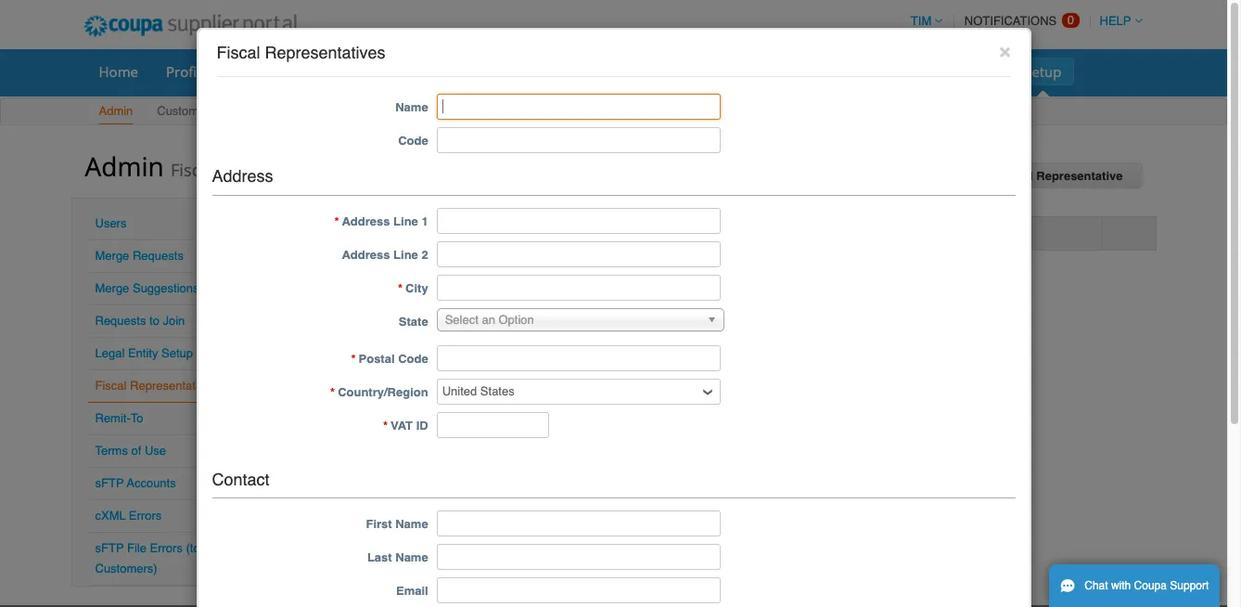 Task type: describe. For each thing, give the bounding box(es) containing it.
0 vertical spatial fiscal representatives
[[217, 43, 386, 62]]

performance
[[746, 62, 831, 81]]

Email text field
[[437, 578, 721, 604]]

tax
[[623, 226, 643, 239]]

remit-to
[[95, 411, 143, 425]]

terms of use link
[[95, 444, 166, 458]]

admin fiscal representatives
[[85, 149, 344, 184]]

to
[[131, 411, 143, 425]]

home
[[99, 62, 138, 81]]

invoices link
[[510, 58, 586, 85]]

×
[[1000, 40, 1011, 62]]

0 vertical spatial representatives
[[265, 43, 386, 62]]

1 vertical spatial country/region
[[338, 385, 429, 399]]

select an option link
[[437, 308, 725, 331]]

* for * vat id
[[383, 418, 388, 432]]

admin for admin
[[99, 104, 133, 118]]

first
[[366, 517, 392, 531]]

fiscal down legal
[[95, 379, 127, 393]]

add fiscal representative link
[[953, 162, 1143, 188]]

use
[[145, 444, 166, 458]]

option
[[499, 312, 534, 326]]

of
[[131, 444, 141, 458]]

select an option
[[445, 312, 534, 326]]

support
[[1171, 579, 1210, 592]]

0 vertical spatial country/region
[[397, 226, 488, 239]]

0 vertical spatial errors
[[129, 509, 162, 523]]

representative
[[1037, 169, 1124, 183]]

sftp accounts
[[95, 476, 176, 490]]

admin for admin fiscal representatives
[[85, 149, 164, 184]]

chat with coupa support button
[[1050, 564, 1221, 607]]

ons
[[973, 62, 997, 81]]

× button
[[1000, 40, 1011, 62]]

add-
[[943, 62, 973, 81]]

coupa
[[1135, 579, 1168, 592]]

postal
[[359, 351, 395, 365]]

merge suggestions link
[[95, 281, 199, 295]]

fiscal representatives link
[[95, 379, 217, 393]]

add fiscal representative
[[973, 169, 1124, 183]]

* postal code
[[351, 351, 429, 365]]

1 horizontal spatial id
[[646, 226, 658, 239]]

catalogs link
[[590, 58, 670, 85]]

coupa supplier portal image
[[71, 3, 310, 49]]

* for * postal code
[[351, 351, 356, 365]]

legal entity setup
[[95, 346, 193, 360]]

0 vertical spatial requests
[[133, 249, 184, 263]]

admin link
[[98, 100, 134, 124]]

1 code from the top
[[398, 133, 429, 147]]

sftp accounts link
[[95, 476, 176, 490]]

service/time sheets
[[309, 62, 439, 81]]

* vat id
[[383, 418, 429, 432]]

First Name text field
[[437, 511, 721, 537]]

city
[[406, 281, 429, 295]]

add-ons link
[[931, 58, 1009, 85]]

2 code from the top
[[398, 351, 429, 365]]

join
[[163, 314, 185, 328]]

* country/region
[[331, 385, 429, 399]]

Address Line 2 text field
[[437, 241, 721, 267]]

setup inside setup link
[[1025, 62, 1062, 81]]

fiscal inside add fiscal representative link
[[999, 169, 1034, 183]]

sourcing link
[[847, 58, 927, 85]]

remit-to link
[[95, 411, 143, 425]]

home link
[[87, 58, 150, 85]]

contact
[[212, 469, 270, 489]]

Code text field
[[437, 127, 721, 153]]

Name text field
[[437, 94, 721, 120]]

service/time
[[309, 62, 392, 81]]

legal entity setup link
[[95, 346, 193, 360]]

remit-
[[95, 411, 131, 425]]

terms of use
[[95, 444, 166, 458]]

tax id
[[623, 226, 658, 239]]

requests to join
[[95, 314, 185, 328]]

1 vertical spatial fiscal representatives
[[95, 379, 217, 393]]

1 line from the top
[[394, 214, 418, 228]]

select
[[445, 312, 479, 326]]



Task type: vqa. For each thing, say whether or not it's contained in the screenshot.
science
no



Task type: locate. For each thing, give the bounding box(es) containing it.
sourcing
[[859, 62, 915, 81]]

1 name from the top
[[396, 100, 429, 114]]

customer setup link
[[156, 100, 245, 124]]

requests up suggestions
[[133, 249, 184, 263]]

last
[[367, 551, 392, 565]]

Last Name text field
[[437, 544, 721, 570]]

sftp up customers)
[[95, 541, 124, 555]]

file
[[127, 541, 147, 555]]

fiscal down customer setup link
[[171, 159, 214, 181]]

last name
[[367, 551, 429, 565]]

* city
[[398, 281, 429, 295]]

0 vertical spatial code
[[398, 133, 429, 147]]

2 horizontal spatial setup
[[1025, 62, 1062, 81]]

orders link
[[224, 58, 293, 85]]

1 horizontal spatial setup
[[213, 104, 244, 118]]

merge for merge suggestions
[[95, 281, 129, 295]]

1 vertical spatial code
[[398, 351, 429, 365]]

2 vertical spatial address
[[342, 247, 390, 261]]

entity
[[128, 346, 158, 360]]

1 vertical spatial sftp
[[95, 541, 124, 555]]

1 sftp from the top
[[95, 476, 124, 490]]

* address line 1
[[335, 214, 429, 228]]

sftp file errors (to customers) link
[[95, 541, 200, 575]]

0 vertical spatial name
[[396, 100, 429, 114]]

name for first name
[[396, 517, 429, 531]]

invoices
[[522, 62, 574, 81]]

service/time sheets link
[[297, 58, 451, 85]]

sheets
[[396, 62, 439, 81]]

2 line from the top
[[394, 247, 418, 261]]

address for address
[[212, 166, 273, 185]]

address line 2
[[342, 247, 429, 261]]

2 vertical spatial representatives
[[130, 379, 217, 393]]

setup right customer
[[213, 104, 244, 118]]

0 vertical spatial id
[[646, 226, 658, 239]]

profile
[[166, 62, 208, 81]]

profile link
[[154, 58, 220, 85]]

*
[[335, 214, 339, 228], [398, 281, 403, 295], [351, 351, 356, 365], [331, 385, 335, 399], [383, 418, 388, 432]]

1 merge from the top
[[95, 249, 129, 263]]

errors left (to
[[150, 541, 183, 555]]

business
[[685, 62, 743, 81]]

1
[[422, 214, 429, 228]]

0 vertical spatial address
[[212, 166, 273, 185]]

business performance link
[[673, 58, 843, 85]]

sftp for sftp file errors (to customers)
[[95, 541, 124, 555]]

errors down accounts
[[129, 509, 162, 523]]

name right last
[[396, 551, 429, 565]]

fiscal right profile
[[217, 43, 260, 62]]

merge suggestions
[[95, 281, 199, 295]]

2 name from the top
[[396, 517, 429, 531]]

1 vertical spatial admin
[[85, 149, 164, 184]]

orders
[[236, 62, 281, 81]]

asn
[[467, 62, 494, 81]]

country/region up 2
[[397, 226, 488, 239]]

email
[[396, 584, 429, 598]]

first name
[[366, 517, 429, 531]]

customer setup
[[157, 104, 244, 118]]

2
[[422, 247, 429, 261]]

business performance
[[685, 62, 831, 81]]

0 vertical spatial setup
[[1025, 62, 1062, 81]]

setup down join
[[162, 346, 193, 360]]

id
[[646, 226, 658, 239], [416, 418, 429, 432]]

address up address line 2
[[342, 214, 390, 228]]

requests to join link
[[95, 314, 185, 328]]

sftp up cxml
[[95, 476, 124, 490]]

customers)
[[95, 562, 158, 575]]

customer
[[157, 104, 209, 118]]

cxml
[[95, 509, 126, 523]]

None text field
[[437, 274, 721, 300], [437, 345, 721, 371], [437, 274, 721, 300], [437, 345, 721, 371]]

chat with coupa support
[[1085, 579, 1210, 592]]

errors inside sftp file errors (to customers)
[[150, 541, 183, 555]]

representatives
[[265, 43, 386, 62], [218, 159, 344, 181], [130, 379, 217, 393]]

vat
[[391, 418, 413, 432]]

name down sheets
[[396, 100, 429, 114]]

0 vertical spatial admin
[[99, 104, 133, 118]]

add-ons
[[943, 62, 997, 81]]

fiscal inside admin fiscal representatives
[[171, 159, 214, 181]]

catalogs
[[602, 62, 658, 81]]

sftp for sftp accounts
[[95, 476, 124, 490]]

suggestions
[[133, 281, 199, 295]]

0 vertical spatial merge
[[95, 249, 129, 263]]

1 vertical spatial name
[[396, 517, 429, 531]]

representatives inside admin fiscal representatives
[[218, 159, 344, 181]]

id right tax
[[646, 226, 658, 239]]

sftp file errors (to customers)
[[95, 541, 200, 575]]

state
[[399, 314, 429, 328]]

address
[[212, 166, 273, 185], [342, 214, 390, 228], [342, 247, 390, 261]]

setup inside customer setup link
[[213, 104, 244, 118]]

None text field
[[437, 208, 721, 234], [437, 412, 549, 438], [437, 208, 721, 234], [437, 412, 549, 438]]

cxml errors
[[95, 509, 162, 523]]

merge down merge requests link
[[95, 281, 129, 295]]

1 vertical spatial setup
[[213, 104, 244, 118]]

merge requests
[[95, 249, 184, 263]]

setup right × button
[[1025, 62, 1062, 81]]

1 vertical spatial requests
[[95, 314, 146, 328]]

* for * country/region
[[331, 385, 335, 399]]

address down customer setup link
[[212, 166, 273, 185]]

id right vat
[[416, 418, 429, 432]]

1 vertical spatial errors
[[150, 541, 183, 555]]

address for address line 2
[[342, 247, 390, 261]]

(to
[[186, 541, 200, 555]]

1 vertical spatial line
[[394, 247, 418, 261]]

code right postal
[[398, 351, 429, 365]]

setup
[[1025, 62, 1062, 81], [213, 104, 244, 118], [162, 346, 193, 360]]

users link
[[95, 216, 127, 230]]

address down * address line 1
[[342, 247, 390, 261]]

legal
[[95, 346, 125, 360]]

country/region down postal
[[338, 385, 429, 399]]

country/region
[[397, 226, 488, 239], [338, 385, 429, 399]]

add
[[973, 169, 996, 183]]

code
[[398, 133, 429, 147], [398, 351, 429, 365]]

1 vertical spatial id
[[416, 418, 429, 432]]

users
[[95, 216, 127, 230]]

0 vertical spatial sftp
[[95, 476, 124, 490]]

merge down the users link on the left of the page
[[95, 249, 129, 263]]

errors
[[129, 509, 162, 523], [150, 541, 183, 555]]

with
[[1112, 579, 1132, 592]]

requests
[[133, 249, 184, 263], [95, 314, 146, 328]]

line left 2
[[394, 247, 418, 261]]

0 horizontal spatial id
[[416, 418, 429, 432]]

cxml errors link
[[95, 509, 162, 523]]

merge for merge requests
[[95, 249, 129, 263]]

chat
[[1085, 579, 1109, 592]]

line left 1
[[394, 214, 418, 228]]

setup link
[[1013, 58, 1074, 85]]

requests left to
[[95, 314, 146, 328]]

name right first
[[396, 517, 429, 531]]

admin
[[99, 104, 133, 118], [85, 149, 164, 184]]

3 name from the top
[[396, 551, 429, 565]]

asn link
[[455, 58, 506, 85]]

* for * address line 1
[[335, 214, 339, 228]]

terms
[[95, 444, 128, 458]]

0 vertical spatial line
[[394, 214, 418, 228]]

fiscal right add
[[999, 169, 1034, 183]]

code down sheets
[[398, 133, 429, 147]]

1 vertical spatial address
[[342, 214, 390, 228]]

admin down 'home'
[[99, 104, 133, 118]]

admin down admin link
[[85, 149, 164, 184]]

2 merge from the top
[[95, 281, 129, 295]]

to
[[149, 314, 160, 328]]

an
[[482, 312, 496, 326]]

2 vertical spatial setup
[[162, 346, 193, 360]]

1 vertical spatial representatives
[[218, 159, 344, 181]]

sftp inside sftp file errors (to customers)
[[95, 541, 124, 555]]

sftp
[[95, 476, 124, 490], [95, 541, 124, 555]]

* for * city
[[398, 281, 403, 295]]

name for last name
[[396, 551, 429, 565]]

0 horizontal spatial setup
[[162, 346, 193, 360]]

2 vertical spatial name
[[396, 551, 429, 565]]

accounts
[[127, 476, 176, 490]]

merge requests link
[[95, 249, 184, 263]]

1 vertical spatial merge
[[95, 281, 129, 295]]

2 sftp from the top
[[95, 541, 124, 555]]



